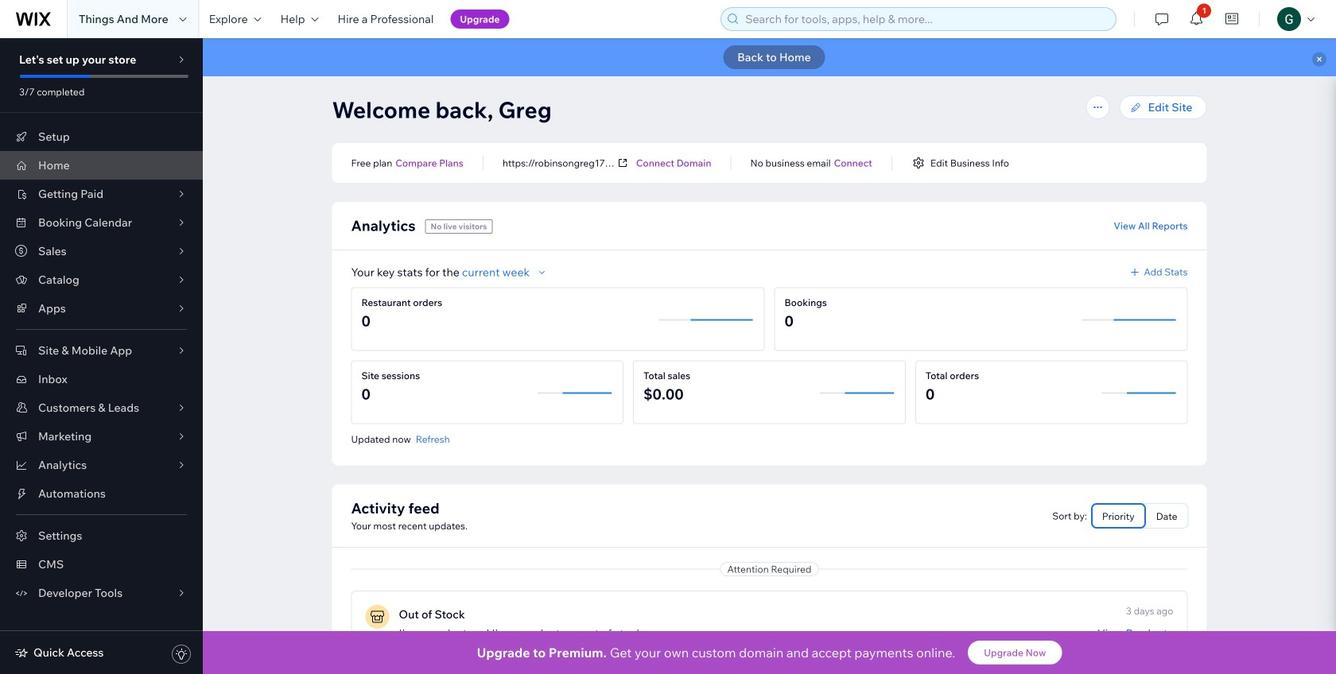 Task type: describe. For each thing, give the bounding box(es) containing it.
Search for tools, apps, help & more... field
[[741, 8, 1111, 30]]

sidebar element
[[0, 38, 203, 675]]



Task type: vqa. For each thing, say whether or not it's contained in the screenshot.
alert on the top
yes



Task type: locate. For each thing, give the bounding box(es) containing it.
alert
[[203, 38, 1336, 76]]



